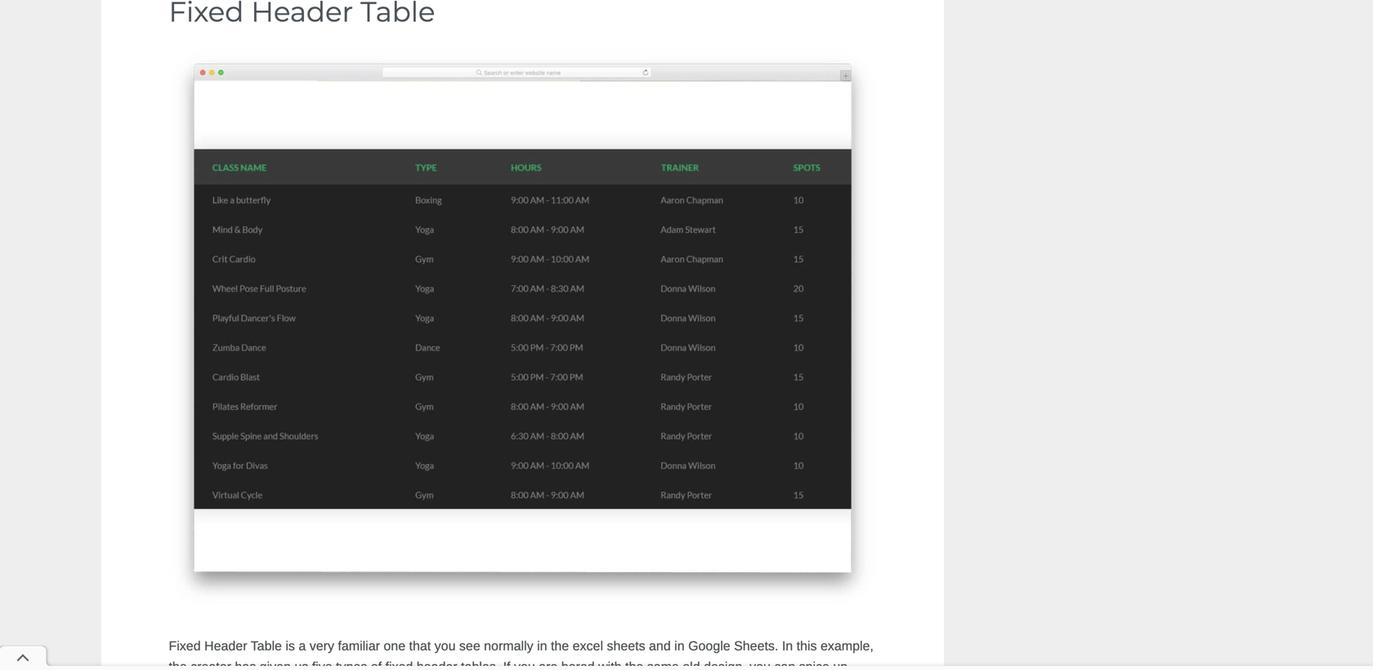 Task type: describe. For each thing, give the bounding box(es) containing it.
us
[[294, 660, 308, 670]]

1 in from the left
[[537, 639, 547, 654]]

same
[[647, 660, 679, 670]]

given
[[260, 660, 291, 670]]

0 horizontal spatial the
[[169, 660, 187, 670]]

2 horizontal spatial the
[[625, 660, 643, 670]]

see
[[459, 639, 480, 654]]

2 horizontal spatial you
[[750, 660, 771, 670]]

design,
[[704, 660, 746, 670]]

of
[[371, 660, 382, 670]]

header
[[417, 660, 457, 670]]

creator
[[191, 660, 231, 670]]

familiar
[[338, 639, 380, 654]]

sheets
[[607, 639, 645, 654]]

five
[[312, 660, 332, 670]]

a
[[299, 639, 306, 654]]

fixed
[[169, 639, 201, 654]]

if
[[503, 660, 510, 670]]

in
[[782, 639, 793, 654]]

sheets.
[[734, 639, 778, 654]]

has
[[235, 660, 256, 670]]

spice
[[799, 660, 829, 670]]

fixed header table is a very familiar one that you see normally in the excel sheets and in google sheets. in this example, the creator has given us five types of fixed header tables. if you are bored with the same old design, you can spice u
[[169, 639, 876, 670]]

normally
[[484, 639, 533, 654]]

can
[[774, 660, 795, 670]]



Task type: vqa. For each thing, say whether or not it's contained in the screenshot.
the left design
no



Task type: locate. For each thing, give the bounding box(es) containing it.
with
[[598, 660, 622, 670]]

the down the fixed at the bottom of the page
[[169, 660, 187, 670]]

tables.
[[461, 660, 499, 670]]

this
[[797, 639, 817, 654]]

the down sheets
[[625, 660, 643, 670]]

the up the are
[[551, 639, 569, 654]]

google
[[688, 639, 730, 654]]

example,
[[820, 639, 874, 654]]

excel
[[573, 639, 603, 654]]

0 horizontal spatial in
[[537, 639, 547, 654]]

1 horizontal spatial you
[[514, 660, 535, 670]]

bored
[[561, 660, 595, 670]]

you up 'header' at the left bottom of page
[[435, 639, 456, 654]]

in
[[537, 639, 547, 654], [674, 639, 685, 654]]

and
[[649, 639, 671, 654]]

types
[[336, 660, 367, 670]]

in right and
[[674, 639, 685, 654]]

you
[[435, 639, 456, 654], [514, 660, 535, 670], [750, 660, 771, 670]]

fixed
[[385, 660, 413, 670]]

one
[[384, 639, 405, 654]]

0 horizontal spatial you
[[435, 639, 456, 654]]

in up the are
[[537, 639, 547, 654]]

old
[[683, 660, 700, 670]]

the
[[551, 639, 569, 654], [169, 660, 187, 670], [625, 660, 643, 670]]

2 in from the left
[[674, 639, 685, 654]]

header
[[204, 639, 247, 654]]

you right if
[[514, 660, 535, 670]]

that
[[409, 639, 431, 654]]

1 horizontal spatial in
[[674, 639, 685, 654]]

are
[[539, 660, 558, 670]]

1 horizontal spatial the
[[551, 639, 569, 654]]

datatable layout with vertical scroll image
[[169, 50, 877, 608]]

very
[[310, 639, 334, 654]]

you down "sheets."
[[750, 660, 771, 670]]

is
[[286, 639, 295, 654]]

table
[[251, 639, 282, 654]]



